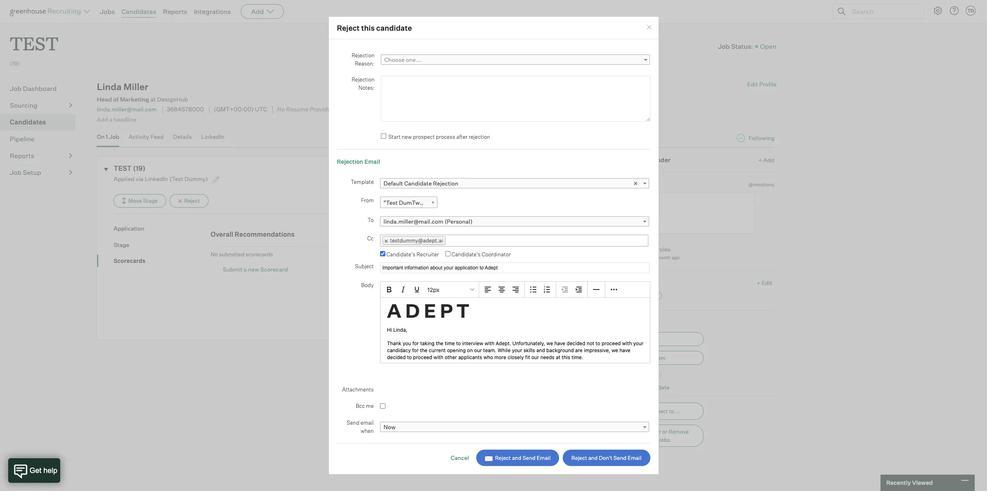 Task type: locate. For each thing, give the bounding box(es) containing it.
as inside export as pdf link
[[571, 231, 577, 238]]

open to contract roles test dumtwo               about 1 month               ago
[[611, 246, 680, 261]]

1 horizontal spatial stage
[[143, 197, 158, 204]]

as left pdf
[[571, 231, 577, 238]]

rejection inside default candidate rejection link
[[433, 180, 458, 187]]

linda.miller@mail.com
[[97, 106, 157, 113], [384, 218, 443, 225]]

as inside add as prospect to ... button
[[639, 408, 644, 414]]

reject and send email link
[[476, 450, 559, 466]]

0 vertical spatial test
[[10, 31, 59, 55]]

0 horizontal spatial stage
[[114, 241, 129, 248]]

reports link left integrations
[[163, 7, 187, 16]]

open for open to contract roles test dumtwo               about 1 month               ago
[[611, 246, 626, 253]]

1 horizontal spatial to
[[669, 408, 674, 414]]

0 vertical spatial no
[[277, 106, 285, 113]]

0 horizontal spatial open
[[611, 246, 626, 253]]

no submitted scorecards
[[211, 251, 273, 258]]

1 vertical spatial a
[[628, 181, 632, 188]]

add
[[251, 7, 264, 16], [97, 116, 108, 123], [763, 156, 775, 163], [627, 408, 638, 414]]

to left ...
[[669, 408, 674, 414]]

(19)
[[10, 60, 20, 67], [133, 164, 145, 172]]

applied via linkedin (test dummy)
[[114, 175, 209, 182]]

body
[[361, 282, 374, 288]]

move stage
[[128, 197, 158, 204]]

0 vertical spatial (19)
[[10, 60, 20, 67]]

start new prospect process after rejection
[[388, 133, 490, 140]]

to up the dumtwo
[[627, 246, 632, 253]]

1 horizontal spatial a
[[244, 266, 247, 273]]

0 horizontal spatial test
[[10, 31, 59, 55]]

1
[[106, 133, 108, 140], [655, 255, 656, 261]]

1 vertical spatial no
[[211, 251, 218, 258]]

1 vertical spatial test
[[114, 164, 132, 172]]

candidates link right the jobs link
[[121, 7, 156, 16]]

0 horizontal spatial edit
[[747, 81, 758, 88]]

test down greenhouse recruiting image
[[10, 31, 59, 55]]

open
[[760, 42, 777, 50], [611, 246, 626, 253]]

email the team
[[627, 355, 666, 361]]

transfer
[[640, 428, 661, 435]]

linda up head
[[97, 81, 122, 92]]

1 vertical spatial linda
[[642, 336, 656, 342]]

+
[[758, 156, 762, 163], [757, 279, 760, 286]]

candidates right the jobs link
[[121, 7, 156, 16]]

@mentions link
[[748, 181, 775, 189]]

marketing
[[120, 96, 149, 103]]

0 vertical spatial new
[[402, 133, 412, 140]]

candidate up prospect
[[643, 384, 670, 391]]

0 vertical spatial edit
[[747, 81, 758, 88]]

overall recommendations
[[211, 230, 295, 238]]

0 vertical spatial +
[[758, 156, 762, 163]]

candidates link up pipeline link
[[10, 117, 72, 127]]

0 horizontal spatial reports link
[[10, 151, 72, 161]]

don't
[[599, 455, 612, 461]]

email the team button
[[611, 351, 704, 365]]

0 horizontal spatial a
[[109, 116, 112, 123]]

activity feed
[[129, 133, 164, 140]]

reject and don't send email link
[[563, 450, 650, 466]]

job up sourcing
[[10, 84, 21, 93]]

toolbar
[[479, 282, 524, 298], [524, 282, 556, 298], [556, 282, 588, 298]]

12px group
[[380, 282, 650, 298]]

(gmt+00:00)
[[214, 106, 254, 113]]

0 vertical spatial candidate
[[376, 23, 412, 32]]

process
[[436, 133, 455, 140]]

start
[[388, 133, 401, 140]]

1 horizontal spatial as
[[639, 408, 644, 414]]

on 1 job link
[[97, 133, 119, 145]]

reject for reject and don't send email
[[571, 455, 587, 461]]

job setup link
[[10, 168, 72, 177]]

None text field
[[381, 76, 650, 122], [445, 235, 454, 246], [381, 76, 650, 122], [445, 235, 454, 246]]

0 horizontal spatial candidate
[[376, 23, 412, 32]]

1 toolbar from the left
[[479, 282, 524, 298]]

bcc me
[[356, 403, 374, 409]]

1 horizontal spatial open
[[760, 42, 777, 50]]

of
[[113, 96, 119, 103]]

1 vertical spatial edit
[[762, 279, 772, 286]]

test up applied
[[114, 164, 132, 172]]

stage inside button
[[143, 197, 158, 204]]

viewed
[[912, 479, 933, 486]]

month
[[657, 255, 671, 261]]

stage down application
[[114, 241, 129, 248]]

0 vertical spatial reports
[[163, 7, 187, 16]]

this up rejection reason:
[[361, 23, 375, 32]]

1 horizontal spatial candidates link
[[121, 7, 156, 16]]

new right start
[[402, 133, 412, 140]]

this right merge
[[632, 384, 642, 391]]

1 horizontal spatial 1
[[655, 255, 656, 261]]

0 horizontal spatial 1
[[106, 133, 108, 140]]

0 vertical spatial reports link
[[163, 7, 187, 16]]

send left the email
[[347, 420, 359, 426]]

resume
[[286, 106, 308, 113]]

a for make
[[628, 181, 632, 188]]

1 horizontal spatial linda.miller@mail.com
[[384, 218, 443, 225]]

(19) down the test "link"
[[10, 60, 20, 67]]

0 horizontal spatial (19)
[[10, 60, 20, 67]]

0 horizontal spatial to
[[627, 246, 632, 253]]

rejection up the notes: on the top of the page
[[352, 76, 375, 83]]

candidate right default
[[404, 180, 432, 187]]

and down now link
[[512, 455, 521, 461]]

1 vertical spatial (19)
[[133, 164, 145, 172]]

new down scorecards
[[248, 266, 259, 273]]

1 vertical spatial to
[[669, 408, 674, 414]]

cancel
[[451, 454, 469, 461]]

open up test
[[611, 246, 626, 253]]

ago
[[672, 255, 680, 261]]

reject for reject
[[184, 197, 200, 204]]

reports link
[[163, 7, 187, 16], [10, 151, 72, 161]]

a left the note
[[628, 181, 632, 188]]

miller
[[123, 81, 148, 92]]

0 horizontal spatial as
[[571, 231, 577, 238]]

add inside popup button
[[251, 7, 264, 16]]

0 horizontal spatial candidate
[[404, 180, 432, 187]]

0 vertical spatial a
[[109, 116, 112, 123]]

dummy)
[[185, 175, 208, 182]]

after
[[456, 133, 468, 140]]

job
[[718, 42, 730, 50], [10, 84, 21, 93], [109, 133, 119, 140], [10, 168, 21, 177]]

choose one...
[[384, 56, 421, 63]]

merge this candidate
[[613, 384, 670, 391]]

0 vertical spatial linkedin
[[201, 133, 224, 140]]

1 horizontal spatial jobs
[[658, 437, 670, 443]]

2 vertical spatial a
[[244, 266, 247, 273]]

reports down pipeline
[[10, 152, 34, 160]]

1 vertical spatial linda.miller@mail.com
[[384, 218, 443, 225]]

from
[[361, 197, 374, 203]]

reject up rejection reason:
[[337, 23, 360, 32]]

linda.miller@mail.com link
[[97, 106, 157, 113]]

rejection reason:
[[352, 52, 375, 67]]

reject and don't send email
[[571, 455, 642, 461]]

to
[[627, 246, 632, 253], [669, 408, 674, 414]]

to inside open to contract roles test dumtwo               about 1 month               ago
[[627, 246, 632, 253]]

status:
[[731, 42, 753, 50]]

1 horizontal spatial reports link
[[163, 7, 187, 16]]

a left headline
[[109, 116, 112, 123]]

1 vertical spatial candidate
[[643, 384, 670, 391]]

linkedin right details
[[201, 133, 224, 140]]

1 candidate's from the left
[[386, 251, 415, 258]]

1 vertical spatial stage
[[114, 241, 129, 248]]

+ add
[[758, 156, 775, 163]]

add for add a headline
[[97, 116, 108, 123]]

to
[[368, 217, 374, 223]]

a right submit
[[244, 266, 247, 273]]

1 vertical spatial linkedin
[[145, 175, 168, 182]]

0 vertical spatial candidate
[[404, 180, 432, 187]]

1 vertical spatial candidates link
[[10, 117, 72, 127]]

linda inside linda miller head of marketing at designhub
[[97, 81, 122, 92]]

rejection up template
[[337, 158, 363, 165]]

0 horizontal spatial candidates
[[10, 118, 46, 126]]

rejection
[[469, 133, 490, 140]]

0 vertical spatial linda
[[97, 81, 122, 92]]

linda up "the"
[[642, 336, 656, 342]]

0 vertical spatial as
[[571, 231, 577, 238]]

0 vertical spatial 1
[[106, 133, 108, 140]]

td button
[[966, 6, 976, 16]]

linda.miller@mail.com up testdummy@adept.ai
[[384, 218, 443, 225]]

stage right move
[[143, 197, 158, 204]]

no left submitted
[[211, 251, 218, 258]]

1 horizontal spatial new
[[402, 133, 412, 140]]

default candidate rejection link
[[380, 178, 649, 188]]

merge this candidate link
[[613, 384, 670, 391]]

2 horizontal spatial a
[[628, 181, 632, 188]]

cancel link
[[451, 454, 469, 461]]

candidate up finance/accounting
[[611, 279, 641, 286]]

1 horizontal spatial candidate's
[[452, 251, 481, 258]]

open right status:
[[760, 42, 777, 50]]

2 and from the left
[[588, 455, 598, 461]]

a for submit
[[244, 266, 247, 273]]

rejection
[[352, 52, 375, 59], [352, 76, 375, 83], [337, 158, 363, 165], [433, 180, 458, 187]]

linkedin right "via"
[[145, 175, 168, 182]]

reject down dummy)
[[184, 197, 200, 204]]

(19) up "via"
[[133, 164, 145, 172]]

1 horizontal spatial candidates
[[121, 7, 156, 16]]

remove
[[669, 428, 689, 435]]

open for open
[[760, 42, 777, 50]]

this for reject
[[361, 23, 375, 32]]

0 horizontal spatial no
[[211, 251, 218, 258]]

no for no resume provided
[[277, 106, 285, 113]]

1 horizontal spatial linda
[[642, 336, 656, 342]]

submit a new scorecard
[[223, 266, 288, 273]]

0 horizontal spatial candidate's
[[386, 251, 415, 258]]

export as pdf
[[552, 231, 590, 238]]

reject inside button
[[184, 197, 200, 204]]

0 vertical spatial candidates
[[121, 7, 156, 16]]

open inside open to contract roles test dumtwo               about 1 month               ago
[[611, 246, 626, 253]]

and left the "don't"
[[588, 455, 598, 461]]

no left resume
[[277, 106, 285, 113]]

0 horizontal spatial linda
[[97, 81, 122, 92]]

this inside dialog
[[361, 23, 375, 32]]

0 vertical spatial candidates link
[[121, 7, 156, 16]]

1 vertical spatial candidate
[[611, 279, 641, 286]]

rejection up the (personal)
[[433, 180, 458, 187]]

0 vertical spatial stage
[[143, 197, 158, 204]]

1 vertical spatial as
[[639, 408, 644, 414]]

1 right about
[[655, 255, 656, 261]]

0 horizontal spatial jobs
[[100, 7, 115, 16]]

reminder
[[642, 156, 671, 163]]

reject down now link
[[495, 455, 511, 461]]

candidate's right 'candidate's coordinator' option
[[452, 251, 481, 258]]

1 and from the left
[[512, 455, 521, 461]]

1 vertical spatial reports
[[10, 152, 34, 160]]

job left setup
[[10, 168, 21, 177]]

reports link down pipeline link
[[10, 151, 72, 161]]

1 vertical spatial open
[[611, 246, 626, 253]]

me
[[366, 403, 374, 409]]

0 horizontal spatial candidates link
[[10, 117, 72, 127]]

candidate's up submit a new scorecard link
[[386, 251, 415, 258]]

add inside button
[[627, 408, 638, 414]]

1 horizontal spatial test
[[114, 164, 132, 172]]

test for test
[[10, 31, 59, 55]]

1 horizontal spatial no
[[277, 106, 285, 113]]

candidate up 'choose'
[[376, 23, 412, 32]]

0 vertical spatial to
[[627, 246, 632, 253]]

choose one... link
[[381, 55, 650, 65]]

job left status:
[[718, 42, 730, 50]]

candidate inside default candidate rejection link
[[404, 180, 432, 187]]

as
[[571, 231, 577, 238], [639, 408, 644, 414]]

send down now link
[[523, 455, 536, 461]]

add inside "link"
[[763, 156, 775, 163]]

candidate's for candidate's recruiter
[[386, 251, 415, 258]]

reports left integrations
[[163, 7, 187, 16]]

greenhouse recruiting image
[[10, 7, 84, 16]]

0 vertical spatial jobs
[[100, 7, 115, 16]]

candidates
[[121, 7, 156, 16], [10, 118, 46, 126]]

0 horizontal spatial this
[[361, 23, 375, 32]]

linda.miller@mail.com inside reject this candidate dialog
[[384, 218, 443, 225]]

reject this candidate dialog
[[328, 16, 659, 475]]

reject for reject and send email
[[495, 455, 511, 461]]

configure image
[[933, 6, 943, 16]]

candidates down sourcing
[[10, 118, 46, 126]]

send inside send email when
[[347, 420, 359, 426]]

edit
[[747, 81, 758, 88], [762, 279, 772, 286]]

rejection for reason:
[[352, 52, 375, 59]]

rejection for notes:
[[352, 76, 375, 83]]

job for job dashboard
[[10, 84, 21, 93]]

0 horizontal spatial and
[[512, 455, 521, 461]]

0 vertical spatial linda.miller@mail.com
[[97, 106, 157, 113]]

as left prospect
[[639, 408, 644, 414]]

send
[[347, 420, 359, 426], [523, 455, 536, 461], [614, 455, 627, 461]]

0 vertical spatial open
[[760, 42, 777, 50]]

1 horizontal spatial and
[[588, 455, 598, 461]]

1 vertical spatial 1
[[655, 255, 656, 261]]

send right the "don't"
[[614, 455, 627, 461]]

add for add as prospect to ...
[[627, 408, 638, 414]]

test
[[611, 255, 620, 261]]

candidate inside dialog
[[376, 23, 412, 32]]

1 vertical spatial this
[[632, 384, 642, 391]]

0 horizontal spatial new
[[248, 266, 259, 273]]

0 horizontal spatial send
[[347, 420, 359, 426]]

1 vertical spatial new
[[248, 266, 259, 273]]

notes:
[[358, 84, 375, 91]]

reject left the "don't"
[[571, 455, 587, 461]]

+ inside "link"
[[758, 156, 762, 163]]

1 right on
[[106, 133, 108, 140]]

1 horizontal spatial this
[[632, 384, 642, 391]]

jobs
[[100, 7, 115, 16], [658, 437, 670, 443]]

1 horizontal spatial (19)
[[133, 164, 145, 172]]

linda.miller@mail.com up headline
[[97, 106, 157, 113]]

1 horizontal spatial candidate
[[643, 384, 670, 391]]

as for export
[[571, 231, 577, 238]]

rejection up the reason:
[[352, 52, 375, 59]]

recently viewed
[[886, 479, 933, 486]]

None text field
[[611, 193, 755, 234]]

2 candidate's from the left
[[452, 251, 481, 258]]

0 horizontal spatial reports
[[10, 152, 34, 160]]

submitted
[[219, 251, 244, 258]]

1 vertical spatial +
[[757, 279, 760, 286]]

0 horizontal spatial linda.miller@mail.com
[[97, 106, 157, 113]]

reject button
[[169, 194, 209, 208]]

linkedin
[[201, 133, 224, 140], [145, 175, 168, 182]]

0 vertical spatial this
[[361, 23, 375, 32]]

1 vertical spatial jobs
[[658, 437, 670, 443]]

activity
[[129, 133, 149, 140]]



Task type: describe. For each thing, give the bounding box(es) containing it.
close image
[[646, 24, 652, 30]]

Search text field
[[850, 6, 916, 17]]

12px
[[427, 286, 439, 293]]

application
[[114, 225, 144, 232]]

head
[[97, 96, 112, 103]]

reject for reject this candidate
[[337, 23, 360, 32]]

overall
[[211, 230, 233, 238]]

1 horizontal spatial edit
[[762, 279, 772, 286]]

choose
[[384, 56, 405, 63]]

linda.miller@mail.com for linda.miller@mail.com link
[[97, 106, 157, 113]]

default candidate rejection
[[384, 180, 458, 187]]

candidate's coordinator
[[452, 251, 511, 258]]

send email when
[[347, 420, 374, 434]]

job setup
[[10, 168, 41, 177]]

job dashboard
[[10, 84, 57, 93]]

rejection email
[[337, 158, 380, 165]]

move
[[128, 197, 142, 204]]

to inside add as prospect to ... button
[[669, 408, 674, 414]]

prospect
[[413, 133, 435, 140]]

2 toolbar from the left
[[524, 282, 556, 298]]

Bcc me checkbox
[[380, 403, 385, 409]]

12px toolbar
[[380, 282, 479, 298]]

and for don't
[[588, 455, 598, 461]]

as for add
[[639, 408, 644, 414]]

about
[[641, 255, 654, 261]]

dashboard
[[23, 84, 57, 93]]

pipeline
[[10, 135, 34, 143]]

the
[[642, 355, 650, 361]]

job right on
[[109, 133, 119, 140]]

make a note
[[611, 181, 647, 188]]

3684578000
[[167, 106, 204, 113]]

jobs inside 'add, transfer or remove candidate's jobs'
[[658, 437, 670, 443]]

@mentions
[[748, 181, 775, 188]]

email linda button
[[611, 332, 704, 346]]

follow-
[[611, 156, 633, 163]]

add, transfer or remove candidate's jobs
[[627, 428, 689, 443]]

Start new prospect process after rejection checkbox
[[381, 133, 386, 139]]

new inside reject this candidate dialog
[[402, 133, 412, 140]]

2 horizontal spatial send
[[614, 455, 627, 461]]

activity feed link
[[129, 133, 164, 145]]

no resume provided
[[277, 106, 334, 113]]

make
[[611, 181, 627, 188]]

+ add link
[[758, 156, 775, 164]]

1 horizontal spatial send
[[523, 455, 536, 461]]

or
[[662, 428, 667, 435]]

following
[[749, 134, 775, 141]]

bcc
[[356, 403, 365, 409]]

(test
[[169, 175, 183, 182]]

3 toolbar from the left
[[556, 282, 588, 298]]

export
[[552, 231, 570, 238]]

recruiter
[[417, 251, 439, 258]]

add button
[[241, 4, 284, 19]]

job for job setup
[[10, 168, 21, 177]]

recommendations
[[235, 230, 295, 238]]

1 vertical spatial candidates
[[10, 118, 46, 126]]

move stage button
[[114, 194, 166, 208]]

reject this candidate
[[337, 23, 412, 32]]

test link
[[10, 23, 59, 57]]

feed
[[151, 133, 164, 140]]

...
[[675, 408, 680, 414]]

linda.miller@mail.com for linda.miller@mail.com (personal)
[[384, 218, 443, 225]]

candidate for reject this candidate
[[376, 23, 412, 32]]

jobs link
[[100, 7, 115, 16]]

add as prospect to ... button
[[611, 403, 704, 420]]

job for job status:
[[718, 42, 730, 50]]

a for add
[[109, 116, 112, 123]]

reject and send email
[[495, 455, 551, 461]]

merge
[[613, 384, 631, 391]]

stage link
[[114, 241, 211, 249]]

sourcing
[[10, 101, 38, 109]]

now link
[[380, 422, 649, 432]]

tags
[[643, 279, 657, 286]]

1 horizontal spatial linkedin
[[201, 133, 224, 140]]

setup
[[23, 168, 41, 177]]

note
[[633, 181, 647, 188]]

1 inside open to contract roles test dumtwo               about 1 month               ago
[[655, 255, 656, 261]]

reason:
[[355, 60, 375, 67]]

Candidate's Coordinator checkbox
[[445, 251, 450, 256]]

sourcing link
[[10, 100, 72, 110]]

td button
[[964, 4, 977, 17]]

job dashboard link
[[10, 84, 72, 93]]

testdummy@adept.ai
[[390, 237, 443, 244]]

prospect
[[646, 408, 668, 414]]

this for merge
[[632, 384, 642, 391]]

linda inside button
[[642, 336, 656, 342]]

profile
[[759, 81, 777, 88]]

scorecard
[[260, 266, 288, 273]]

applied
[[114, 175, 134, 182]]

following link
[[749, 134, 775, 142]]

integrations link
[[194, 7, 231, 16]]

rejection notes:
[[352, 76, 375, 91]]

candidate for merge this candidate
[[643, 384, 670, 391]]

Candidate's Recruiter checkbox
[[380, 251, 385, 256]]

candidate tags
[[611, 279, 657, 286]]

candidate's for candidate's coordinator
[[452, 251, 481, 258]]

1 vertical spatial reports link
[[10, 151, 72, 161]]

1 horizontal spatial candidate
[[611, 279, 641, 286]]

rejection for email
[[337, 158, 363, 165]]

contract
[[634, 246, 656, 253]]

now
[[384, 424, 396, 431]]

pdf
[[578, 231, 590, 238]]

+ for + add
[[758, 156, 762, 163]]

application link
[[114, 224, 211, 232]]

+ for + edit
[[757, 279, 760, 286]]

designhub
[[157, 96, 188, 103]]

no for no submitted scorecards
[[211, 251, 218, 258]]

Subject text field
[[380, 263, 649, 273]]

coordinator
[[482, 251, 511, 258]]

+ edit link
[[755, 277, 775, 288]]

0 horizontal spatial linkedin
[[145, 175, 168, 182]]

add for add
[[251, 7, 264, 16]]

provided
[[310, 106, 334, 113]]

cc
[[367, 235, 374, 242]]

finance/accounting
[[616, 292, 659, 298]]

test for test (19)
[[114, 164, 132, 172]]

at
[[150, 96, 156, 103]]

and for send
[[512, 455, 521, 461]]

1 horizontal spatial reports
[[163, 7, 187, 16]]

recently
[[886, 479, 911, 486]]



Task type: vqa. For each thing, say whether or not it's contained in the screenshot.
Responsibility
no



